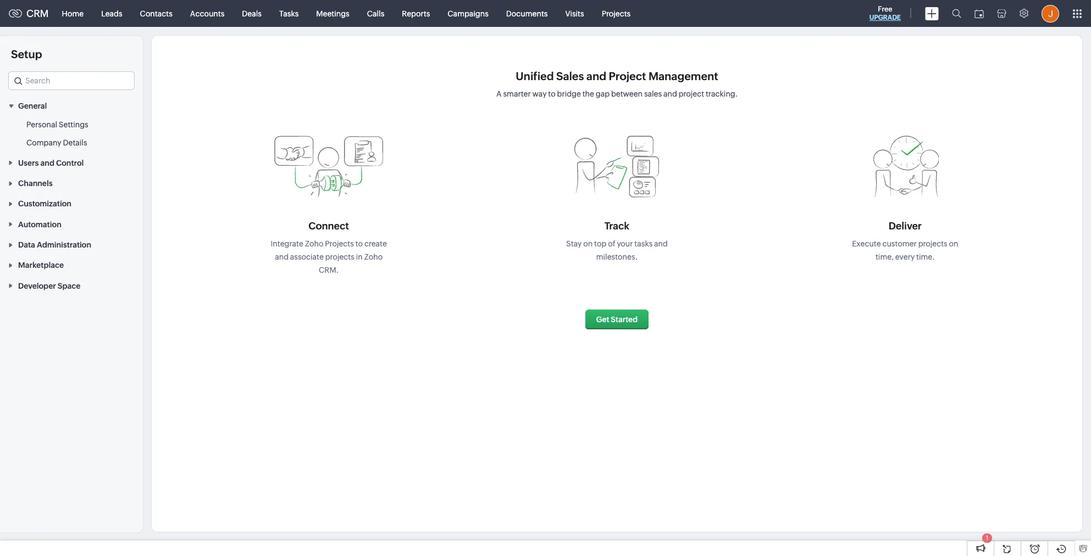 Task type: describe. For each thing, give the bounding box(es) containing it.
meetings
[[316, 9, 350, 18]]

home link
[[53, 0, 92, 27]]

upgrade
[[870, 14, 901, 21]]

integrate
[[271, 240, 303, 249]]

track
[[605, 220, 630, 232]]

data administration button
[[0, 235, 143, 255]]

and inside stay on top of your tasks and milestones.
[[654, 240, 668, 249]]

and up gap
[[587, 70, 607, 82]]

users
[[18, 159, 39, 168]]

top
[[594, 240, 607, 249]]

on inside stay on top of your tasks and milestones.
[[584, 240, 593, 249]]

customization button
[[0, 194, 143, 214]]

users and control button
[[0, 152, 143, 173]]

accounts link
[[181, 0, 233, 27]]

company
[[26, 139, 61, 148]]

marketplace
[[18, 261, 64, 270]]

deliver
[[889, 220, 922, 232]]

free upgrade
[[870, 5, 901, 21]]

channels button
[[0, 173, 143, 194]]

leads link
[[92, 0, 131, 27]]

contacts link
[[131, 0, 181, 27]]

create
[[364, 240, 387, 249]]

search element
[[946, 0, 968, 27]]

1
[[986, 536, 989, 542]]

projects inside the integrate zoho projects to create and associate projects in zoho crm.
[[325, 253, 355, 262]]

marketplace button
[[0, 255, 143, 276]]

profile element
[[1035, 0, 1066, 27]]

customization
[[18, 200, 71, 209]]

every
[[896, 253, 915, 262]]

customer
[[883, 240, 917, 249]]

company details
[[26, 139, 87, 148]]

your
[[617, 240, 633, 249]]

setup
[[11, 48, 42, 60]]

reports link
[[393, 0, 439, 27]]

settings
[[59, 121, 88, 129]]

search image
[[952, 9, 962, 18]]

execute
[[852, 240, 881, 249]]

crm
[[26, 8, 49, 19]]

unified
[[516, 70, 554, 82]]

crm.
[[319, 266, 339, 275]]

the
[[583, 90, 594, 98]]

get started button
[[586, 310, 649, 330]]

stay
[[566, 240, 582, 249]]

personal settings
[[26, 121, 88, 129]]

general region
[[0, 116, 143, 152]]

gap
[[596, 90, 610, 98]]

and inside dropdown button
[[40, 159, 54, 168]]

create menu element
[[919, 0, 946, 27]]

channels
[[18, 179, 53, 188]]

and inside the integrate zoho projects to create and associate projects in zoho crm.
[[275, 253, 289, 262]]

documents link
[[498, 0, 557, 27]]

get started
[[597, 316, 638, 324]]

milestones.
[[596, 253, 638, 262]]

automation
[[18, 220, 61, 229]]

leads
[[101, 9, 122, 18]]

documents
[[506, 9, 548, 18]]

automation button
[[0, 214, 143, 235]]

general button
[[0, 96, 143, 116]]

general
[[18, 102, 47, 111]]

developer
[[18, 282, 56, 291]]

space
[[58, 282, 81, 291]]

way
[[533, 90, 547, 98]]

tasks
[[635, 240, 653, 249]]

stay on top of your tasks and milestones.
[[566, 240, 668, 262]]

users and control
[[18, 159, 84, 168]]

campaigns
[[448, 9, 489, 18]]



Task type: locate. For each thing, give the bounding box(es) containing it.
tracking.
[[706, 90, 738, 98]]

projects inside the integrate zoho projects to create and associate projects in zoho crm.
[[325, 240, 354, 249]]

visits
[[565, 9, 584, 18]]

personal
[[26, 121, 57, 129]]

0 horizontal spatial projects
[[325, 240, 354, 249]]

0 horizontal spatial on
[[584, 240, 593, 249]]

1 horizontal spatial zoho
[[364, 253, 383, 262]]

to right way
[[548, 90, 556, 98]]

and down 'integrate'
[[275, 253, 289, 262]]

to up in
[[356, 240, 363, 249]]

control
[[56, 159, 84, 168]]

tasks link
[[270, 0, 308, 27]]

connect
[[309, 220, 349, 232]]

projects link
[[593, 0, 640, 27]]

1 vertical spatial projects
[[325, 240, 354, 249]]

and right sales
[[664, 90, 677, 98]]

crm link
[[9, 8, 49, 19]]

data administration
[[18, 241, 91, 250]]

and right tasks
[[654, 240, 668, 249]]

a
[[497, 90, 502, 98]]

project
[[609, 70, 646, 82]]

Search text field
[[9, 72, 134, 90]]

time,
[[876, 253, 894, 262]]

integrate zoho projects to create and associate projects in zoho crm.
[[271, 240, 387, 275]]

between
[[611, 90, 643, 98]]

1 vertical spatial zoho
[[364, 253, 383, 262]]

0 vertical spatial projects
[[919, 240, 948, 249]]

zoho down create
[[364, 253, 383, 262]]

free
[[878, 5, 893, 13]]

None field
[[8, 71, 135, 90]]

associate
[[290, 253, 324, 262]]

reports
[[402, 9, 430, 18]]

to for unified sales and project management
[[548, 90, 556, 98]]

projects up time.
[[919, 240, 948, 249]]

0 horizontal spatial to
[[356, 240, 363, 249]]

a smarter way to bridge the gap between sales and project tracking.
[[497, 90, 738, 98]]

1 on from the left
[[584, 240, 593, 249]]

0 vertical spatial zoho
[[305, 240, 324, 249]]

to inside the integrate zoho projects to create and associate projects in zoho crm.
[[356, 240, 363, 249]]

zoho
[[305, 240, 324, 249], [364, 253, 383, 262]]

home
[[62, 9, 84, 18]]

on inside execute customer projects on time, every time.
[[949, 240, 959, 249]]

company details link
[[26, 138, 87, 149]]

1 vertical spatial to
[[356, 240, 363, 249]]

on left top
[[584, 240, 593, 249]]

1 horizontal spatial to
[[548, 90, 556, 98]]

sales
[[644, 90, 662, 98]]

1 horizontal spatial on
[[949, 240, 959, 249]]

administration
[[37, 241, 91, 250]]

1 vertical spatial projects
[[325, 253, 355, 262]]

get
[[597, 316, 610, 324]]

personal settings link
[[26, 120, 88, 131]]

deals
[[242, 9, 262, 18]]

zoho up associate
[[305, 240, 324, 249]]

deals link
[[233, 0, 270, 27]]

visits link
[[557, 0, 593, 27]]

0 vertical spatial projects
[[602, 9, 631, 18]]

tasks
[[279, 9, 299, 18]]

accounts
[[190, 9, 225, 18]]

developer space button
[[0, 276, 143, 296]]

details
[[63, 139, 87, 148]]

calls
[[367, 9, 384, 18]]

started
[[611, 316, 638, 324]]

in
[[356, 253, 363, 262]]

to
[[548, 90, 556, 98], [356, 240, 363, 249]]

to for connect
[[356, 240, 363, 249]]

contacts
[[140, 9, 173, 18]]

unified sales and project management
[[516, 70, 718, 82]]

project
[[679, 90, 704, 98]]

and right users at the left top of page
[[40, 159, 54, 168]]

0 horizontal spatial projects
[[325, 253, 355, 262]]

developer space
[[18, 282, 81, 291]]

time.
[[917, 253, 935, 262]]

projects up crm.
[[325, 253, 355, 262]]

meetings link
[[308, 0, 358, 27]]

and
[[587, 70, 607, 82], [664, 90, 677, 98], [40, 159, 54, 168], [654, 240, 668, 249], [275, 253, 289, 262]]

0 vertical spatial to
[[548, 90, 556, 98]]

execute customer projects on time, every time.
[[852, 240, 959, 262]]

create menu image
[[925, 7, 939, 20]]

campaigns link
[[439, 0, 498, 27]]

on
[[584, 240, 593, 249], [949, 240, 959, 249]]

bridge
[[557, 90, 581, 98]]

1 horizontal spatial projects
[[919, 240, 948, 249]]

calls link
[[358, 0, 393, 27]]

data
[[18, 241, 35, 250]]

sales
[[556, 70, 584, 82]]

smarter
[[503, 90, 531, 98]]

calendar image
[[975, 9, 984, 18]]

projects down connect
[[325, 240, 354, 249]]

profile image
[[1042, 5, 1060, 22]]

on right customer
[[949, 240, 959, 249]]

0 horizontal spatial zoho
[[305, 240, 324, 249]]

management
[[649, 70, 718, 82]]

projects right visits
[[602, 9, 631, 18]]

of
[[608, 240, 616, 249]]

projects inside execute customer projects on time, every time.
[[919, 240, 948, 249]]

1 horizontal spatial projects
[[602, 9, 631, 18]]

2 on from the left
[[949, 240, 959, 249]]

projects
[[919, 240, 948, 249], [325, 253, 355, 262]]



Task type: vqa. For each thing, say whether or not it's contained in the screenshot.
Other Modules field
no



